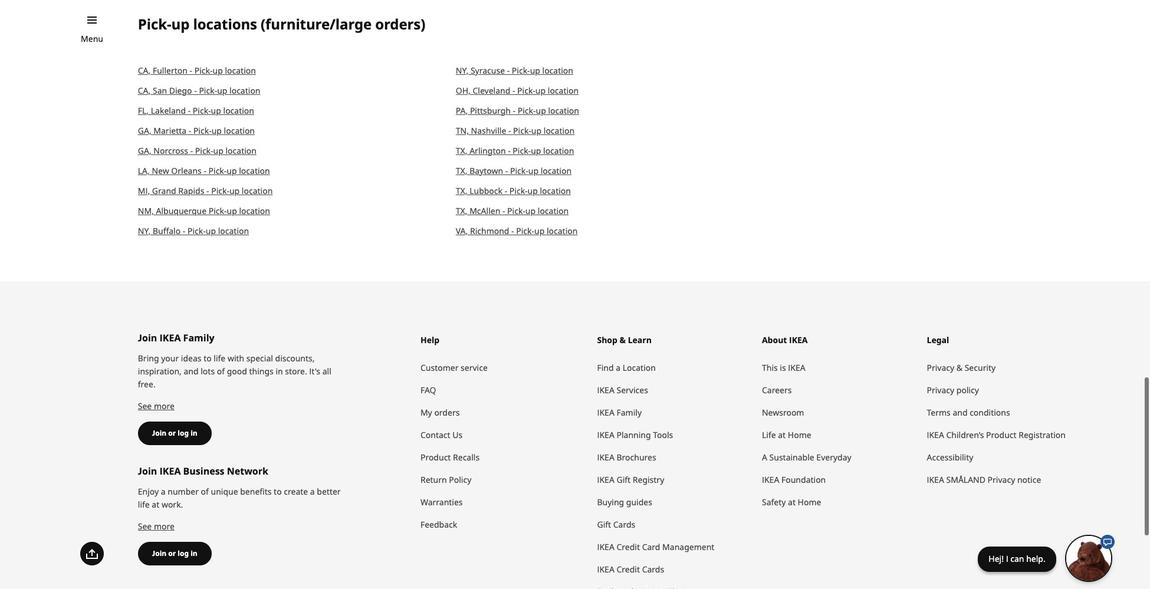 Task type: locate. For each thing, give the bounding box(es) containing it.
ny, buffalo - pick-up location link
[[138, 225, 249, 236]]

privacy down accessibility link
[[988, 474, 1016, 485]]

see more link down "work." at the left
[[138, 521, 175, 532]]

- for ny, syracuse - pick-up location
[[507, 65, 510, 76]]

privacy up "terms"
[[927, 385, 955, 396]]

ca,
[[138, 65, 151, 76], [138, 85, 151, 96]]

gift up buying guides
[[617, 474, 631, 485]]

see
[[138, 401, 152, 412], [138, 521, 152, 532]]

ikea family
[[597, 407, 642, 418]]

1 horizontal spatial at
[[779, 429, 786, 441]]

a for enjoy
[[161, 486, 166, 497]]

up up la, new orleans - pick-up location link
[[213, 145, 224, 156]]

at
[[779, 429, 786, 441], [788, 497, 796, 508], [152, 499, 159, 510]]

baytown
[[470, 165, 503, 176]]

security
[[965, 362, 996, 373]]

1 vertical spatial ga,
[[138, 145, 151, 156]]

- right syracuse
[[507, 65, 510, 76]]

inspiration,
[[138, 366, 182, 377]]

pick- up "nm, albuquerque pick-up location" 'link'
[[211, 185, 230, 196]]

at inside life at home link
[[779, 429, 786, 441]]

location up "ga, norcross - pick-up location" link
[[224, 125, 255, 136]]

- up tx, baytown - pick-up location link
[[508, 145, 511, 156]]

cards down card
[[642, 564, 665, 575]]

2 horizontal spatial at
[[788, 497, 796, 508]]

location up ca, san diego - pick-up location
[[225, 65, 256, 76]]

4 tx, from the top
[[456, 205, 468, 216]]

1 vertical spatial credit
[[617, 564, 640, 575]]

1 vertical spatial see
[[138, 521, 152, 532]]

tx, for tx, baytown - pick-up location
[[456, 165, 468, 176]]

- right buffalo
[[183, 225, 186, 236]]

0 horizontal spatial of
[[201, 486, 209, 497]]

family up ideas
[[183, 331, 215, 344]]

1 vertical spatial ca,
[[138, 85, 151, 96]]

location down 'nm, albuquerque pick-up location'
[[218, 225, 249, 236]]

product inside product recalls link
[[421, 452, 451, 463]]

0 vertical spatial product
[[987, 429, 1017, 441]]

2 see more from the top
[[138, 521, 175, 532]]

0 vertical spatial life
[[214, 353, 226, 364]]

location down tn, nashville - pick-up location link
[[544, 145, 575, 156]]

is
[[780, 362, 786, 373]]

cards down buying guides
[[614, 519, 636, 530]]

1 vertical spatial join or log in button
[[138, 542, 212, 566]]

1 credit from the top
[[617, 542, 640, 553]]

0 vertical spatial gift
[[617, 474, 631, 485]]

up for tx, baytown - pick-up location
[[529, 165, 539, 176]]

ideas
[[181, 353, 202, 364]]

my
[[421, 407, 432, 418]]

1 horizontal spatial life
[[214, 353, 226, 364]]

pick- up la, new orleans - pick-up location link
[[195, 145, 213, 156]]

help.
[[1027, 553, 1046, 565]]

- for pa, pittsburgh - pick-up location
[[513, 105, 516, 116]]

ny, for ny, buffalo - pick-up location
[[138, 225, 151, 236]]

0 vertical spatial ny,
[[456, 65, 469, 76]]

1 horizontal spatial ny,
[[456, 65, 469, 76]]

cleveland
[[473, 85, 511, 96]]

location for tx, arlington - pick-up location
[[544, 145, 575, 156]]

pick- for tx, lubbock - pick-up location
[[510, 185, 528, 196]]

privacy inside privacy & security link
[[927, 362, 955, 373]]

tx, baytown - pick-up location
[[456, 165, 572, 176]]

0 horizontal spatial family
[[183, 331, 215, 344]]

pick- up the mi, grand rapids - pick-up location
[[209, 165, 227, 176]]

mi,
[[138, 185, 150, 196]]

up up "ga, norcross - pick-up location" link
[[212, 125, 222, 136]]

2 ga, from the top
[[138, 145, 151, 156]]

1 horizontal spatial cards
[[642, 564, 665, 575]]

join up the "enjoy"
[[138, 465, 157, 478]]

1 horizontal spatial of
[[217, 366, 225, 377]]

0 vertical spatial ca,
[[138, 65, 151, 76]]

0 vertical spatial privacy
[[927, 362, 955, 373]]

location up "nm, albuquerque pick-up location" 'link'
[[242, 185, 273, 196]]

cards
[[614, 519, 636, 530], [642, 564, 665, 575]]

things
[[249, 366, 274, 377]]

1 vertical spatial more
[[154, 521, 175, 532]]

2 credit from the top
[[617, 564, 640, 575]]

more for family
[[154, 401, 175, 412]]

0 vertical spatial to
[[204, 353, 212, 364]]

tx, left lubbock
[[456, 185, 468, 196]]

pick- down tx, baytown - pick-up location link
[[510, 185, 528, 196]]

location up pa, pittsburgh - pick-up location
[[548, 85, 579, 96]]

at right safety
[[788, 497, 796, 508]]

location down ca, san diego - pick-up location
[[223, 105, 254, 116]]

2 vertical spatial privacy
[[988, 474, 1016, 485]]

feedback
[[421, 519, 458, 530]]

0 vertical spatial home
[[788, 429, 812, 441]]

ga, marietta - pick-up location link
[[138, 125, 255, 136]]

småland
[[947, 474, 986, 485]]

tn, nashville - pick-up location link
[[456, 125, 575, 136]]

see down the "enjoy"
[[138, 521, 152, 532]]

up up pa, pittsburgh - pick-up location
[[536, 85, 546, 96]]

policy
[[957, 385, 980, 396]]

or down "work." at the left
[[168, 549, 176, 559]]

2 tx, from the top
[[456, 165, 468, 176]]

3 tx, from the top
[[456, 185, 468, 196]]

to inside enjoy a number of unique benefits to create a better life at work.
[[274, 486, 282, 497]]

life inside bring your ideas to life with special discounts, inspiration, and lots of good things in store. it's all free.
[[214, 353, 226, 364]]

1 or from the top
[[168, 428, 176, 438]]

privacy for privacy policy
[[927, 385, 955, 396]]

join or log in for family
[[152, 428, 198, 438]]

- for tn, nashville - pick-up location
[[509, 125, 511, 136]]

see more down free.
[[138, 401, 175, 412]]

0 vertical spatial more
[[154, 401, 175, 412]]

gift inside ikea gift registry link
[[617, 474, 631, 485]]

ikea
[[160, 331, 181, 344], [789, 362, 806, 373], [597, 385, 615, 396], [597, 407, 615, 418], [597, 429, 615, 441], [927, 429, 945, 441], [597, 452, 615, 463], [160, 465, 181, 478], [597, 474, 615, 485], [762, 474, 780, 485], [927, 474, 945, 485], [597, 542, 615, 553], [597, 564, 615, 575]]

1 horizontal spatial a
[[310, 486, 315, 497]]

0 vertical spatial or
[[168, 428, 176, 438]]

to up 'lots'
[[204, 353, 212, 364]]

1 horizontal spatial and
[[953, 407, 968, 418]]

tx, left the 'baytown'
[[456, 165, 468, 176]]

and
[[184, 366, 199, 377], [953, 407, 968, 418]]

product
[[987, 429, 1017, 441], [421, 452, 451, 463]]

2 see from the top
[[138, 521, 152, 532]]

of right 'lots'
[[217, 366, 225, 377]]

- down 'tx, mcallen - pick-up location'
[[512, 225, 514, 236]]

- right the lakeland
[[188, 105, 191, 116]]

0 vertical spatial join or log in button
[[138, 422, 212, 445]]

at down the "enjoy"
[[152, 499, 159, 510]]

- for tx, lubbock - pick-up location
[[505, 185, 508, 196]]

1 see from the top
[[138, 401, 152, 412]]

ny, down nm, at the top left
[[138, 225, 151, 236]]

ny,
[[456, 65, 469, 76], [138, 225, 151, 236]]

ikea children's product registration link
[[927, 424, 1081, 447]]

see more down "work." at the left
[[138, 521, 175, 532]]

lots
[[201, 366, 215, 377]]

0 vertical spatial see more link
[[138, 401, 175, 412]]

1 horizontal spatial gift
[[617, 474, 631, 485]]

join or log in
[[152, 428, 198, 438], [152, 549, 198, 559]]

ny, for ny, syracuse - pick-up location
[[456, 65, 469, 76]]

at inside the safety at home link
[[788, 497, 796, 508]]

up up va, richmond - pick-up location link
[[526, 205, 536, 216]]

1 vertical spatial in
[[191, 428, 198, 438]]

accessibility
[[927, 452, 974, 463]]

1 ga, from the top
[[138, 125, 151, 136]]

credit for card
[[617, 542, 640, 553]]

ikea for ikea planning tools
[[597, 429, 615, 441]]

up for oh, cleveland - pick-up location
[[536, 85, 546, 96]]

1 horizontal spatial to
[[274, 486, 282, 497]]

0 horizontal spatial product
[[421, 452, 451, 463]]

a sustainable everyday
[[762, 452, 852, 463]]

tx,
[[456, 145, 468, 156], [456, 165, 468, 176], [456, 185, 468, 196], [456, 205, 468, 216]]

pa, pittsburgh - pick-up location
[[456, 105, 579, 116]]

join down free.
[[152, 428, 167, 438]]

2 log from the top
[[178, 549, 189, 559]]

- right marietta
[[189, 125, 191, 136]]

location for va, richmond - pick-up location
[[547, 225, 578, 236]]

or
[[168, 428, 176, 438], [168, 549, 176, 559]]

up down the mi, grand rapids - pick-up location
[[227, 205, 237, 216]]

0 vertical spatial of
[[217, 366, 225, 377]]

contact
[[421, 429, 451, 441]]

join or log in for business
[[152, 549, 198, 559]]

ikea credit card management
[[597, 542, 715, 553]]

planning
[[617, 429, 651, 441]]

1 vertical spatial join or log in
[[152, 549, 198, 559]]

fullerton
[[153, 65, 188, 76]]

-
[[190, 65, 192, 76], [507, 65, 510, 76], [194, 85, 197, 96], [513, 85, 515, 96], [188, 105, 191, 116], [513, 105, 516, 116], [189, 125, 191, 136], [509, 125, 511, 136], [190, 145, 193, 156], [508, 145, 511, 156], [204, 165, 207, 176], [506, 165, 508, 176], [207, 185, 209, 196], [505, 185, 508, 196], [503, 205, 505, 216], [183, 225, 186, 236], [512, 225, 514, 236]]

ikea for ikea brochures
[[597, 452, 615, 463]]

1 horizontal spatial family
[[617, 407, 642, 418]]

log up join ikea business network
[[178, 428, 189, 438]]

1 vertical spatial privacy
[[927, 385, 955, 396]]

pick- for ny, buffalo - pick-up location
[[188, 225, 206, 236]]

up for tx, mcallen - pick-up location
[[526, 205, 536, 216]]

- for tx, arlington - pick-up location
[[508, 145, 511, 156]]

1 vertical spatial life
[[138, 499, 150, 510]]

in for family
[[191, 428, 198, 438]]

or up join ikea business network
[[168, 428, 176, 438]]

benefits
[[240, 486, 272, 497]]

- up tx, arlington - pick-up location
[[509, 125, 511, 136]]

1 join or log in from the top
[[152, 428, 198, 438]]

0 horizontal spatial gift
[[597, 519, 611, 530]]

pick- down "nm, albuquerque pick-up location" 'link'
[[188, 225, 206, 236]]

up for fl, lakeland - pick-up location
[[211, 105, 221, 116]]

ca, fullerton - pick-up location link
[[138, 65, 256, 76]]

location for tx, baytown - pick-up location
[[541, 165, 572, 176]]

home for life at home
[[788, 429, 812, 441]]

ikea gift registry link
[[597, 469, 751, 491]]

log
[[178, 428, 189, 438], [178, 549, 189, 559]]

see for join ikea business network
[[138, 521, 152, 532]]

ca, left san
[[138, 85, 151, 96]]

location up mi, grand rapids - pick-up location link
[[239, 165, 270, 176]]

pick- for ca, fullerton - pick-up location
[[195, 65, 213, 76]]

contact us
[[421, 429, 463, 441]]

0 vertical spatial ga,
[[138, 125, 151, 136]]

0 horizontal spatial a
[[161, 486, 166, 497]]

ikea foundation
[[762, 474, 826, 485]]

feedback link
[[421, 514, 586, 536]]

0 vertical spatial see
[[138, 401, 152, 412]]

see down free.
[[138, 401, 152, 412]]

1 vertical spatial gift
[[597, 519, 611, 530]]

1 vertical spatial and
[[953, 407, 968, 418]]

1 vertical spatial see more link
[[138, 521, 175, 532]]

location for ga, norcross - pick-up location
[[226, 145, 257, 156]]

a for find
[[616, 362, 621, 373]]

1 see more from the top
[[138, 401, 175, 412]]

privacy inside the "privacy policy" link
[[927, 385, 955, 396]]

up down tn, nashville - pick-up location link
[[531, 145, 541, 156]]

2 see more link from the top
[[138, 521, 175, 532]]

1 tx, from the top
[[456, 145, 468, 156]]

ikea inside 'link'
[[762, 474, 780, 485]]

ny, buffalo - pick-up location
[[138, 225, 249, 236]]

- for tx, baytown - pick-up location
[[506, 165, 508, 176]]

0 vertical spatial in
[[276, 366, 283, 377]]

pick- down oh, cleveland - pick-up location link
[[518, 105, 536, 116]]

pick- down 'tx, mcallen - pick-up location'
[[517, 225, 535, 236]]

0 horizontal spatial at
[[152, 499, 159, 510]]

- right the 'baytown'
[[506, 165, 508, 176]]

location up la, new orleans - pick-up location
[[226, 145, 257, 156]]

product down contact
[[421, 452, 451, 463]]

oh, cleveland - pick-up location
[[456, 85, 579, 96]]

0 vertical spatial credit
[[617, 542, 640, 553]]

up up oh, cleveland - pick-up location
[[530, 65, 541, 76]]

2 join or log in button from the top
[[138, 542, 212, 566]]

- for va, richmond - pick-up location
[[512, 225, 514, 236]]

pa,
[[456, 105, 468, 116]]

log down "work." at the left
[[178, 549, 189, 559]]

pick- for tx, mcallen - pick-up location
[[508, 205, 526, 216]]

up down tx, baytown - pick-up location link
[[528, 185, 538, 196]]

location down 'tx, baytown - pick-up location'
[[540, 185, 571, 196]]

join or log in button up join ikea business network
[[138, 422, 212, 445]]

ca, left fullerton
[[138, 65, 151, 76]]

family down services
[[617, 407, 642, 418]]

ga, down the fl,
[[138, 125, 151, 136]]

1 vertical spatial family
[[617, 407, 642, 418]]

0 vertical spatial family
[[183, 331, 215, 344]]

safety at home
[[762, 497, 822, 508]]

and right "terms"
[[953, 407, 968, 418]]

my orders link
[[421, 402, 586, 424]]

see more link down free.
[[138, 401, 175, 412]]

life left with
[[214, 353, 226, 364]]

warranties link
[[421, 491, 586, 514]]

up for tx, arlington - pick-up location
[[531, 145, 541, 156]]

privacy policy link
[[927, 379, 1081, 402]]

pick- up va, richmond - pick-up location link
[[508, 205, 526, 216]]

log for business
[[178, 549, 189, 559]]

ikea planning tools link
[[597, 424, 751, 447]]

credit for cards
[[617, 564, 640, 575]]

1 vertical spatial product
[[421, 452, 451, 463]]

location down mi, grand rapids - pick-up location link
[[239, 205, 270, 216]]

this is ikea
[[762, 362, 806, 373]]

pick- for pa, pittsburgh - pick-up location
[[518, 105, 536, 116]]

up for ny, buffalo - pick-up location
[[206, 225, 216, 236]]

location up oh, cleveland - pick-up location link
[[543, 65, 574, 76]]

- up tn, nashville - pick-up location link
[[513, 105, 516, 116]]

ga,
[[138, 125, 151, 136], [138, 145, 151, 156]]

1 vertical spatial of
[[201, 486, 209, 497]]

tx, lubbock - pick-up location link
[[456, 185, 571, 196]]

0 vertical spatial and
[[184, 366, 199, 377]]

see more
[[138, 401, 175, 412], [138, 521, 175, 532]]

pick- up oh, cleveland - pick-up location link
[[512, 65, 530, 76]]

location for ny, syracuse - pick-up location
[[543, 65, 574, 76]]

join or log in button down "work." at the left
[[138, 542, 212, 566]]

2 horizontal spatial a
[[616, 362, 621, 373]]

0 horizontal spatial life
[[138, 499, 150, 510]]

1 vertical spatial cards
[[642, 564, 665, 575]]

albuquerque
[[156, 205, 207, 216]]

1 horizontal spatial product
[[987, 429, 1017, 441]]

join or log in button
[[138, 422, 212, 445], [138, 542, 212, 566]]

it's
[[309, 366, 320, 377]]

ikea for ikea services
[[597, 385, 615, 396]]

location for ca, fullerton - pick-up location
[[225, 65, 256, 76]]

1 vertical spatial ny,
[[138, 225, 151, 236]]

1 log from the top
[[178, 428, 189, 438]]

tx, for tx, lubbock - pick-up location
[[456, 185, 468, 196]]

1 vertical spatial to
[[274, 486, 282, 497]]

ikea småland privacy notice
[[927, 474, 1042, 485]]

ga, up la,
[[138, 145, 151, 156]]

privacy inside ikea småland privacy notice link
[[988, 474, 1016, 485]]

rapids
[[178, 185, 204, 196]]

up down "nm, albuquerque pick-up location" 'link'
[[206, 225, 216, 236]]

pick- for ny, syracuse - pick-up location
[[512, 65, 530, 76]]

2 join or log in from the top
[[152, 549, 198, 559]]

pick- for va, richmond - pick-up location
[[517, 225, 535, 236]]

oh,
[[456, 85, 471, 96]]

1 vertical spatial see more
[[138, 521, 175, 532]]

registry
[[633, 474, 665, 485]]

ikea credit cards
[[597, 564, 665, 575]]

join ikea family
[[138, 331, 215, 344]]

pick- up "ga, norcross - pick-up location" link
[[193, 125, 212, 136]]

find a location
[[597, 362, 656, 373]]

customer
[[421, 362, 459, 373]]

1 vertical spatial log
[[178, 549, 189, 559]]

safety at home link
[[762, 491, 916, 514]]

footer
[[0, 281, 1151, 590]]

2 ca, from the top
[[138, 85, 151, 96]]

ga, norcross - pick-up location link
[[138, 145, 257, 156]]

pick- down tn, nashville - pick-up location link
[[513, 145, 531, 156]]

2 more from the top
[[154, 521, 175, 532]]

tn, nashville - pick-up location
[[456, 125, 575, 136]]

2 vertical spatial in
[[191, 549, 198, 559]]

more down "work." at the left
[[154, 521, 175, 532]]

- right lubbock
[[505, 185, 508, 196]]

- right fullerton
[[190, 65, 192, 76]]

ikea for ikea children's product registration
[[927, 429, 945, 441]]

a right find
[[616, 362, 621, 373]]

gift
[[617, 474, 631, 485], [597, 519, 611, 530]]

1 join or log in button from the top
[[138, 422, 212, 445]]

0 vertical spatial cards
[[614, 519, 636, 530]]

of
[[217, 366, 225, 377], [201, 486, 209, 497]]

- for ga, norcross - pick-up location
[[190, 145, 193, 156]]

up up the mi, grand rapids - pick-up location
[[227, 165, 237, 176]]

privacy & security
[[927, 362, 996, 373]]

ny, up oh,
[[456, 65, 469, 76]]

join or log in down "work." at the left
[[152, 549, 198, 559]]

ikea brochures link
[[597, 447, 751, 469]]

at inside enjoy a number of unique benefits to create a better life at work.
[[152, 499, 159, 510]]

ikea services link
[[597, 379, 751, 402]]

home up a sustainable everyday
[[788, 429, 812, 441]]

ikea credit cards link
[[597, 559, 751, 581]]

1 more from the top
[[154, 401, 175, 412]]

join up bring
[[138, 331, 157, 344]]

location for tx, lubbock - pick-up location
[[540, 185, 571, 196]]

credit down ikea credit card management
[[617, 564, 640, 575]]

life down the "enjoy"
[[138, 499, 150, 510]]

a left better
[[310, 486, 315, 497]]

0 horizontal spatial ny,
[[138, 225, 151, 236]]

0 vertical spatial log
[[178, 428, 189, 438]]

at right life at right
[[779, 429, 786, 441]]

1 see more link from the top
[[138, 401, 175, 412]]

tx, down tn,
[[456, 145, 468, 156]]

number
[[168, 486, 199, 497]]

1 vertical spatial home
[[798, 497, 822, 508]]

location down tx, arlington - pick-up location
[[541, 165, 572, 176]]

ga, marietta - pick-up location
[[138, 125, 255, 136]]

1 ca, from the top
[[138, 65, 151, 76]]

ikea for ikea family
[[597, 407, 615, 418]]

of left 'unique'
[[201, 486, 209, 497]]

0 horizontal spatial to
[[204, 353, 212, 364]]

location for oh, cleveland - pick-up location
[[548, 85, 579, 96]]

log for family
[[178, 428, 189, 438]]

0 horizontal spatial and
[[184, 366, 199, 377]]

contact us link
[[421, 424, 586, 447]]

2 or from the top
[[168, 549, 176, 559]]

to left 'create'
[[274, 486, 282, 497]]

ikea family link
[[597, 402, 751, 424]]

- down ny, syracuse - pick-up location
[[513, 85, 515, 96]]

0 vertical spatial see more
[[138, 401, 175, 412]]

0 vertical spatial join or log in
[[152, 428, 198, 438]]

1 vertical spatial or
[[168, 549, 176, 559]]

and inside bring your ideas to life with special discounts, inspiration, and lots of good things in store. it's all free.
[[184, 366, 199, 377]]

product down terms and conditions link
[[987, 429, 1017, 441]]

gift inside "gift cards" link
[[597, 519, 611, 530]]

life
[[214, 353, 226, 364], [138, 499, 150, 510]]

tx, up the va,
[[456, 205, 468, 216]]



Task type: describe. For each thing, give the bounding box(es) containing it.
pick- for oh, cleveland - pick-up location
[[518, 85, 536, 96]]

ikea children's product registration
[[927, 429, 1066, 441]]

tx, mcallen - pick-up location
[[456, 205, 569, 216]]

pick- for ga, marietta - pick-up location
[[193, 125, 212, 136]]

tx, for tx, mcallen - pick-up location
[[456, 205, 468, 216]]

menu button
[[81, 32, 103, 45]]

locations
[[193, 14, 257, 34]]

of inside enjoy a number of unique benefits to create a better life at work.
[[201, 486, 209, 497]]

up down ca, fullerton - pick-up location link
[[217, 85, 227, 96]]

fl, lakeland - pick-up location
[[138, 105, 254, 116]]

ikea småland privacy notice link
[[927, 469, 1081, 491]]

tx, arlington - pick-up location
[[456, 145, 575, 156]]

accessibility link
[[927, 447, 1081, 469]]

up for ny, syracuse - pick-up location
[[530, 65, 541, 76]]

- for ga, marietta - pick-up location
[[189, 125, 191, 136]]

your
[[161, 353, 179, 364]]

card
[[642, 542, 661, 553]]

see for join ikea family
[[138, 401, 152, 412]]

- right "orleans"
[[204, 165, 207, 176]]

- for ny, buffalo - pick-up location
[[183, 225, 186, 236]]

service
[[461, 362, 488, 373]]

buying guides
[[597, 497, 653, 508]]

network
[[227, 465, 268, 478]]

pick- for ga, norcross - pick-up location
[[195, 145, 213, 156]]

ikea for ikea credit card management
[[597, 542, 615, 553]]

location for fl, lakeland - pick-up location
[[223, 105, 254, 116]]

buffalo
[[153, 225, 181, 236]]

- for oh, cleveland - pick-up location
[[513, 85, 515, 96]]

life
[[762, 429, 776, 441]]

pick- down ca, fullerton - pick-up location link
[[199, 85, 217, 96]]

(furniture/large
[[261, 14, 372, 34]]

good
[[227, 366, 247, 377]]

us
[[453, 429, 463, 441]]

mi, grand rapids - pick-up location
[[138, 185, 273, 196]]

registration
[[1019, 429, 1066, 441]]

product inside "ikea children's product registration" link
[[987, 429, 1017, 441]]

la, new orleans - pick-up location
[[138, 165, 270, 176]]

location down ca, fullerton - pick-up location link
[[230, 85, 261, 96]]

join ikea business network
[[138, 465, 268, 478]]

pick- for fl, lakeland - pick-up location
[[193, 105, 211, 116]]

ca, san diego - pick-up location link
[[138, 85, 261, 96]]

faq
[[421, 385, 436, 396]]

product recalls link
[[421, 447, 586, 469]]

a sustainable everyday link
[[762, 447, 916, 469]]

ikea for ikea credit cards
[[597, 564, 615, 575]]

terms
[[927, 407, 951, 418]]

better
[[317, 486, 341, 497]]

up for pa, pittsburgh - pick-up location
[[536, 105, 546, 116]]

safety
[[762, 497, 786, 508]]

ga, norcross - pick-up location
[[138, 145, 257, 156]]

life at home link
[[762, 424, 916, 447]]

privacy for privacy & security
[[927, 362, 955, 373]]

tx, arlington - pick-up location link
[[456, 145, 575, 156]]

pick- for tx, arlington - pick-up location
[[513, 145, 531, 156]]

pittsburgh
[[470, 105, 511, 116]]

ny, syracuse - pick-up location
[[456, 65, 574, 76]]

ca, for ca, fullerton - pick-up location
[[138, 65, 151, 76]]

0 horizontal spatial cards
[[614, 519, 636, 530]]

terms and conditions
[[927, 407, 1011, 418]]

lubbock
[[470, 185, 503, 196]]

&
[[957, 362, 963, 373]]

orleans
[[171, 165, 202, 176]]

ikea planning tools
[[597, 429, 674, 441]]

lakeland
[[151, 105, 186, 116]]

this
[[762, 362, 778, 373]]

work.
[[162, 499, 183, 510]]

bring your ideas to life with special discounts, inspiration, and lots of good things in store. it's all free.
[[138, 353, 332, 390]]

up for va, richmond - pick-up location
[[535, 225, 545, 236]]

location for tn, nashville - pick-up location
[[544, 125, 575, 136]]

guides
[[627, 497, 653, 508]]

location for ny, buffalo - pick-up location
[[218, 225, 249, 236]]

up left 'locations'
[[171, 14, 190, 34]]

at for life
[[779, 429, 786, 441]]

- right rapids
[[207, 185, 209, 196]]

pick- for tx, baytown - pick-up location
[[510, 165, 529, 176]]

customer service link
[[421, 357, 586, 379]]

pick- for tn, nashville - pick-up location
[[513, 125, 532, 136]]

up up "nm, albuquerque pick-up location" 'link'
[[230, 185, 240, 196]]

tx, baytown - pick-up location link
[[456, 165, 572, 176]]

ikea for ikea småland privacy notice
[[927, 474, 945, 485]]

i
[[1007, 553, 1009, 565]]

see more for join ikea business network
[[138, 521, 175, 532]]

ga, for ga, marietta - pick-up location
[[138, 125, 151, 136]]

- for tx, mcallen - pick-up location
[[503, 205, 505, 216]]

in for business
[[191, 549, 198, 559]]

- right diego
[[194, 85, 197, 96]]

return
[[421, 474, 447, 485]]

pick-up locations (furniture/large orders)
[[138, 14, 426, 34]]

up for tn, nashville - pick-up location
[[532, 125, 542, 136]]

- for ca, fullerton - pick-up location
[[190, 65, 192, 76]]

new
[[152, 165, 169, 176]]

see more link for join ikea business network
[[138, 521, 175, 532]]

gift cards link
[[597, 514, 751, 536]]

syracuse
[[471, 65, 505, 76]]

faq link
[[421, 379, 586, 402]]

terms and conditions link
[[927, 402, 1081, 424]]

see more for join ikea family
[[138, 401, 175, 412]]

ca, for ca, san diego - pick-up location
[[138, 85, 151, 96]]

location for ga, marietta - pick-up location
[[224, 125, 255, 136]]

product recalls
[[421, 452, 480, 463]]

menu
[[81, 33, 103, 44]]

discounts,
[[275, 353, 315, 364]]

home for safety at home
[[798, 497, 822, 508]]

or for business
[[168, 549, 176, 559]]

fl, lakeland - pick-up location link
[[138, 105, 254, 116]]

in inside bring your ideas to life with special discounts, inspiration, and lots of good things in store. it's all free.
[[276, 366, 283, 377]]

buying
[[597, 497, 625, 508]]

san
[[153, 85, 167, 96]]

nm, albuquerque pick-up location
[[138, 205, 270, 216]]

up for ca, fullerton - pick-up location
[[213, 65, 223, 76]]

see more link for join ikea family
[[138, 401, 175, 412]]

pick- down the mi, grand rapids - pick-up location
[[209, 205, 227, 216]]

warranties
[[421, 497, 463, 508]]

tools
[[653, 429, 674, 441]]

of inside bring your ideas to life with special discounts, inspiration, and lots of good things in store. it's all free.
[[217, 366, 225, 377]]

free.
[[138, 379, 156, 390]]

sustainable
[[770, 452, 815, 463]]

buying guides link
[[597, 491, 751, 514]]

at for safety
[[788, 497, 796, 508]]

join or log in button for family
[[138, 422, 212, 445]]

up for ga, marietta - pick-up location
[[212, 125, 222, 136]]

can
[[1011, 553, 1025, 565]]

- for fl, lakeland - pick-up location
[[188, 105, 191, 116]]

more for business
[[154, 521, 175, 532]]

mi, grand rapids - pick-up location link
[[138, 185, 273, 196]]

location for pa, pittsburgh - pick-up location
[[548, 105, 579, 116]]

ca, san diego - pick-up location
[[138, 85, 261, 96]]

grand
[[152, 185, 176, 196]]

ikea for ikea foundation
[[762, 474, 780, 485]]

footer containing join ikea family
[[0, 281, 1151, 590]]

hej! i can help.
[[989, 553, 1046, 565]]

pick- up fullerton
[[138, 14, 172, 34]]

to inside bring your ideas to life with special discounts, inspiration, and lots of good things in store. it's all free.
[[204, 353, 212, 364]]

location for tx, mcallen - pick-up location
[[538, 205, 569, 216]]

up for tx, lubbock - pick-up location
[[528, 185, 538, 196]]

or for family
[[168, 428, 176, 438]]

join down "work." at the left
[[152, 549, 167, 559]]

nashville
[[471, 125, 507, 136]]

join or log in button for business
[[138, 542, 212, 566]]

nm,
[[138, 205, 154, 216]]

up for ga, norcross - pick-up location
[[213, 145, 224, 156]]

ikea for ikea gift registry
[[597, 474, 615, 485]]

bring
[[138, 353, 159, 364]]

create
[[284, 486, 308, 497]]

gift cards
[[597, 519, 636, 530]]

life inside enjoy a number of unique benefits to create a better life at work.
[[138, 499, 150, 510]]

conditions
[[970, 407, 1011, 418]]

ga, for ga, norcross - pick-up location
[[138, 145, 151, 156]]

notice
[[1018, 474, 1042, 485]]

tx, for tx, arlington - pick-up location
[[456, 145, 468, 156]]



Task type: vqa. For each thing, say whether or not it's contained in the screenshot.
"BILLY Bookcase, white, 31 1/2x11x79 1/2 "" image
no



